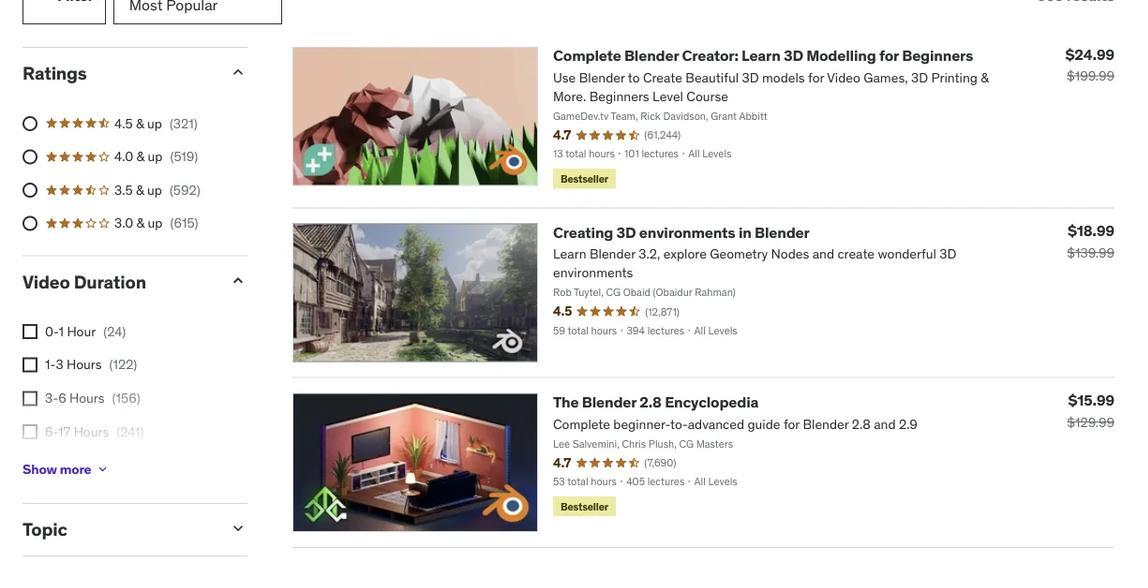 Task type: locate. For each thing, give the bounding box(es) containing it.
hour
[[67, 323, 96, 340]]

1 vertical spatial xsmall image
[[95, 462, 110, 477]]

blender
[[624, 46, 679, 65], [755, 222, 810, 242], [582, 392, 637, 412]]

blender right "in"
[[755, 222, 810, 242]]

2 vertical spatial small image
[[229, 519, 247, 538]]

3 xsmall image from the top
[[22, 425, 37, 440]]

3 small image from the top
[[229, 519, 247, 538]]

4 up from the top
[[148, 215, 163, 232]]

up left (519)
[[148, 148, 163, 165]]

1 vertical spatial xsmall image
[[22, 358, 37, 373]]

creating 3d environments in blender link
[[553, 222, 810, 242]]

3-
[[45, 390, 58, 407]]

xsmall image
[[22, 324, 37, 339], [22, 358, 37, 373], [22, 425, 37, 440]]

up left (592) on the left
[[147, 182, 162, 198]]

3d
[[784, 46, 803, 65], [616, 222, 636, 242]]

blender for learn
[[624, 46, 679, 65]]

blender left 2.8
[[582, 392, 637, 412]]

xsmall image left "0-" at left
[[22, 324, 37, 339]]

blender left creator:
[[624, 46, 679, 65]]

(519)
[[170, 148, 198, 165]]

3d right learn
[[784, 46, 803, 65]]

2 small image from the top
[[229, 271, 247, 290]]

more
[[60, 461, 91, 478]]

up for 3.5 & up
[[147, 182, 162, 198]]

xsmall image right more
[[95, 462, 110, 477]]

beginners
[[902, 46, 973, 65]]

$24.99
[[1066, 45, 1115, 64]]

0 vertical spatial 3d
[[784, 46, 803, 65]]

for
[[879, 46, 899, 65]]

1 vertical spatial 3d
[[616, 222, 636, 242]]

$24.99 $199.99
[[1066, 45, 1115, 85]]

1 small image from the top
[[229, 63, 247, 82]]

0 vertical spatial xsmall image
[[22, 324, 37, 339]]

& right 4.5
[[136, 115, 144, 132]]

small image
[[229, 63, 247, 82], [229, 271, 247, 290], [229, 519, 247, 538]]

video duration button
[[22, 270, 214, 293]]

& for 4.5
[[136, 115, 144, 132]]

xsmall image left 1-
[[22, 358, 37, 373]]

up for 3.0 & up
[[148, 215, 163, 232]]

xsmall image left 3-
[[22, 391, 37, 406]]

$18.99
[[1068, 221, 1115, 240]]

1 up from the top
[[147, 115, 162, 132]]

$18.99 $139.99
[[1067, 221, 1115, 261]]

4 & from the top
[[136, 215, 145, 232]]

0 vertical spatial small image
[[229, 63, 247, 82]]

ratings
[[22, 62, 87, 85]]

status
[[1037, 0, 1115, 4]]

hours for 3-6 hours
[[69, 390, 105, 407]]

show more button
[[22, 451, 110, 489]]

2 vertical spatial xsmall image
[[22, 425, 37, 440]]

3 up from the top
[[147, 182, 162, 198]]

xsmall image left '6-'
[[22, 425, 37, 440]]

3 & from the top
[[136, 182, 144, 198]]

6
[[58, 390, 66, 407]]

2 vertical spatial blender
[[582, 392, 637, 412]]

&
[[136, 115, 144, 132], [136, 148, 145, 165], [136, 182, 144, 198], [136, 215, 145, 232]]

hours right 17
[[74, 423, 109, 440]]

3.5 & up (592)
[[114, 182, 200, 198]]

(24)
[[103, 323, 126, 340]]

hours right the 17+
[[69, 457, 104, 473]]

3d right creating
[[616, 222, 636, 242]]

17+ hours
[[45, 457, 104, 473]]

0 vertical spatial blender
[[624, 46, 679, 65]]

1 & from the top
[[136, 115, 144, 132]]

& right 4.0
[[136, 148, 145, 165]]

1 xsmall image from the top
[[22, 324, 37, 339]]

4.5
[[114, 115, 133, 132]]

small image for video duration
[[229, 271, 247, 290]]

2 & from the top
[[136, 148, 145, 165]]

(592)
[[170, 182, 200, 198]]

modelling
[[806, 46, 876, 65]]

blender for encyclopedia
[[582, 392, 637, 412]]

hours right 3
[[67, 356, 102, 373]]

0 horizontal spatial xsmall image
[[22, 391, 37, 406]]

up left (615)
[[148, 215, 163, 232]]

small image for ratings
[[229, 63, 247, 82]]

xsmall image
[[22, 391, 37, 406], [95, 462, 110, 477]]

topic
[[22, 519, 67, 541]]

up left (321)
[[147, 115, 162, 132]]

$15.99
[[1068, 391, 1115, 410]]

$199.99
[[1067, 68, 1115, 85]]

2 xsmall image from the top
[[22, 358, 37, 373]]

3
[[56, 356, 63, 373]]

17
[[58, 423, 71, 440]]

& right "3.5"
[[136, 182, 144, 198]]

2 up from the top
[[148, 148, 163, 165]]

up
[[147, 115, 162, 132], [148, 148, 163, 165], [147, 182, 162, 198], [148, 215, 163, 232]]

& right 3.0
[[136, 215, 145, 232]]

complete blender creator: learn 3d modelling for beginners link
[[553, 46, 973, 65]]

1 horizontal spatial xsmall image
[[95, 462, 110, 477]]

1 horizontal spatial 3d
[[784, 46, 803, 65]]

1 vertical spatial small image
[[229, 271, 247, 290]]

hours
[[67, 356, 102, 373], [69, 390, 105, 407], [74, 423, 109, 440], [69, 457, 104, 473]]

hours right 6
[[69, 390, 105, 407]]



Task type: vqa. For each thing, say whether or not it's contained in the screenshot.


Task type: describe. For each thing, give the bounding box(es) containing it.
4.0
[[114, 148, 133, 165]]

xsmall image for 1-
[[22, 358, 37, 373]]

hours for 1-3 hours
[[67, 356, 102, 373]]

hours for 6-17 hours
[[74, 423, 109, 440]]

3.5
[[114, 182, 133, 198]]

& for 4.0
[[136, 148, 145, 165]]

complete
[[553, 46, 621, 65]]

2.8
[[640, 392, 662, 412]]

1-3 hours (122)
[[45, 356, 137, 373]]

xsmall image for 6-
[[22, 425, 37, 440]]

small image for topic
[[229, 519, 247, 538]]

video duration
[[22, 270, 146, 293]]

up for 4.0 & up
[[148, 148, 163, 165]]

(156)
[[112, 390, 140, 407]]

(241)
[[116, 423, 144, 440]]

creating 3d environments in blender
[[553, 222, 810, 242]]

ratings button
[[22, 62, 214, 85]]

(122)
[[109, 356, 137, 373]]

0 vertical spatial xsmall image
[[22, 391, 37, 406]]

(321)
[[170, 115, 197, 132]]

video
[[22, 270, 70, 293]]

duration
[[74, 270, 146, 293]]

$139.99
[[1067, 244, 1115, 261]]

up for 4.5 & up
[[147, 115, 162, 132]]

(615)
[[170, 215, 198, 232]]

show more
[[22, 461, 91, 478]]

the
[[553, 392, 579, 412]]

$15.99 $129.99
[[1067, 391, 1115, 431]]

0-
[[45, 323, 59, 340]]

$129.99
[[1067, 414, 1115, 431]]

0 horizontal spatial 3d
[[616, 222, 636, 242]]

learn
[[742, 46, 781, 65]]

3-6 hours (156)
[[45, 390, 140, 407]]

the blender 2.8 encyclopedia
[[553, 392, 759, 412]]

environments
[[639, 222, 736, 242]]

& for 3.0
[[136, 215, 145, 232]]

creator:
[[682, 46, 738, 65]]

6-
[[45, 423, 58, 440]]

1-
[[45, 356, 56, 373]]

show
[[22, 461, 57, 478]]

creating
[[553, 222, 613, 242]]

4.5 & up (321)
[[114, 115, 197, 132]]

4.0 & up (519)
[[114, 148, 198, 165]]

xsmall image inside show more button
[[95, 462, 110, 477]]

0-1 hour (24)
[[45, 323, 126, 340]]

17+
[[45, 457, 65, 473]]

1 vertical spatial blender
[[755, 222, 810, 242]]

3.0 & up (615)
[[114, 215, 198, 232]]

1
[[59, 323, 64, 340]]

encyclopedia
[[665, 392, 759, 412]]

xsmall image for 0-
[[22, 324, 37, 339]]

complete blender creator: learn 3d modelling for beginners
[[553, 46, 973, 65]]

3.0
[[114, 215, 133, 232]]

topic button
[[22, 519, 214, 541]]

6-17 hours (241)
[[45, 423, 144, 440]]

& for 3.5
[[136, 182, 144, 198]]

the blender 2.8 encyclopedia link
[[553, 392, 759, 412]]

in
[[739, 222, 752, 242]]



